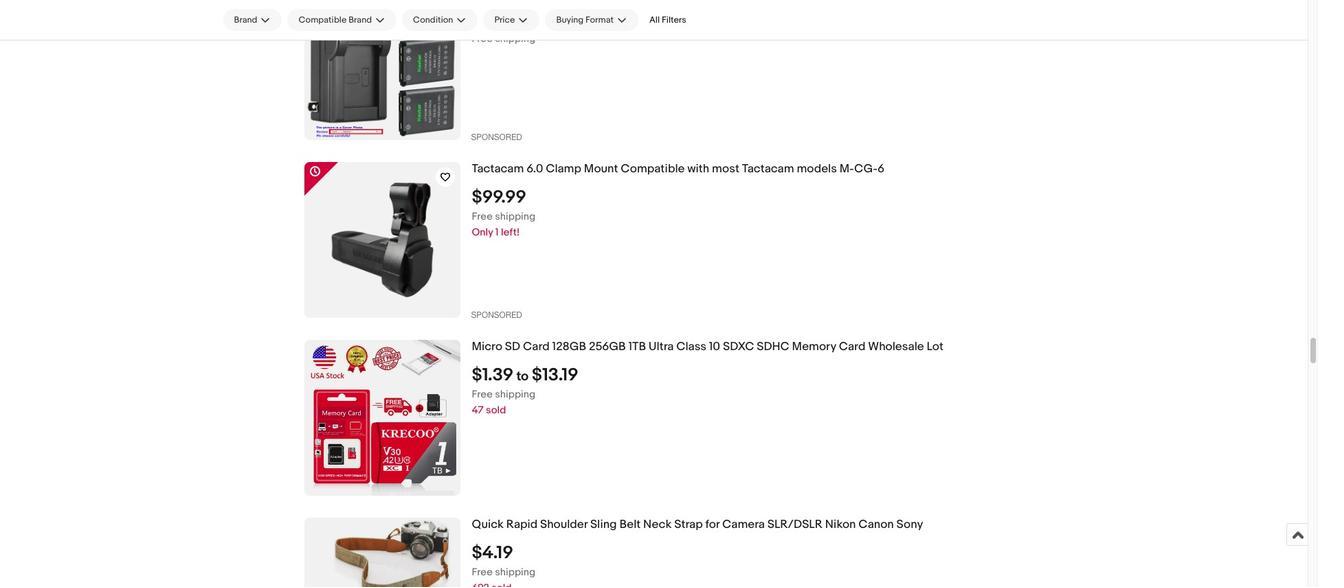 Task type: vqa. For each thing, say whether or not it's contained in the screenshot.
positive
no



Task type: describe. For each thing, give the bounding box(es) containing it.
1 sponsored from the top
[[471, 133, 522, 142]]

compatible inside dropdown button
[[299, 14, 347, 25]]

buying format
[[557, 14, 614, 25]]

1
[[496, 226, 499, 239]]

belt
[[620, 518, 641, 532]]

sony
[[897, 518, 924, 532]]

$6.49 to $18.49 free shipping
[[472, 9, 590, 45]]

format
[[586, 14, 614, 25]]

$4.19 free shipping
[[472, 543, 536, 580]]

shipping inside $4.19 free shipping
[[495, 566, 536, 580]]

brand button
[[223, 9, 282, 31]]

shipping inside '$6.49 to $18.49 free shipping'
[[495, 32, 536, 45]]

compatible brand
[[299, 14, 372, 25]]

free inside $1.39 to $13.19 free shipping 47 sold
[[472, 388, 493, 401]]

1 horizontal spatial compatible
[[621, 162, 685, 176]]

2 card from the left
[[839, 340, 866, 354]]

condition button
[[402, 9, 478, 31]]

$4.19
[[472, 543, 514, 564]]

$1.39 to $13.19 free shipping 47 sold
[[472, 365, 579, 417]]

price button
[[484, 9, 540, 31]]

m-
[[840, 162, 855, 176]]

shoulder
[[540, 518, 588, 532]]

kastar en-el10 battery ac wall charger for nikon coolpix s700 s3000 s4000 s5100 image
[[304, 0, 460, 140]]

$18.49
[[537, 9, 590, 30]]

brand inside dropdown button
[[234, 14, 257, 25]]

free inside '$6.49 to $18.49 free shipping'
[[472, 32, 493, 45]]

buying
[[557, 14, 584, 25]]

condition
[[413, 14, 453, 25]]

wholesale
[[869, 340, 925, 354]]

2 tactacam from the left
[[742, 162, 795, 176]]

neck
[[644, 518, 672, 532]]

left!
[[501, 226, 520, 239]]

tactacam 6.0 clamp mount compatible with most tactacam models  m-cg-6 image
[[304, 162, 460, 318]]

quick rapid shoulder sling belt neck strap for camera slr/dslr nikon canon sony image
[[304, 518, 460, 588]]

free inside $4.19 free shipping
[[472, 566, 493, 580]]

strap
[[675, 518, 703, 532]]

micro sd card 128gb 256gb 1tb ultra class 10 sdxc sdhc memory card wholesale lot link
[[472, 340, 1156, 355]]

tactacam 6.0 clamp mount compatible with most tactacam models  m-cg-6 link
[[472, 162, 1156, 177]]

micro sd card 128gb 256gb 1tb ultra class 10 sdxc sdhc memory card wholesale lot
[[472, 340, 944, 354]]

2 sponsored from the top
[[471, 311, 522, 320]]

shipping inside "$99.99 free shipping only 1 left!"
[[495, 210, 536, 223]]

$13.19
[[532, 365, 579, 386]]

ultra
[[649, 340, 674, 354]]

all filters
[[650, 14, 687, 25]]

shipping inside $1.39 to $13.19 free shipping 47 sold
[[495, 388, 536, 401]]

rapid
[[507, 518, 538, 532]]

filters
[[662, 14, 687, 25]]

to for $6.49
[[522, 13, 534, 29]]

cg-
[[855, 162, 878, 176]]

compatible brand button
[[288, 9, 397, 31]]

memory
[[793, 340, 837, 354]]

canon
[[859, 518, 894, 532]]



Task type: locate. For each thing, give the bounding box(es) containing it.
0 horizontal spatial compatible
[[299, 14, 347, 25]]

free
[[472, 32, 493, 45], [472, 210, 493, 223], [472, 388, 493, 401], [472, 566, 493, 580]]

tactacam
[[472, 162, 524, 176], [742, 162, 795, 176]]

to for $1.39
[[517, 369, 529, 385]]

to
[[522, 13, 534, 29], [517, 369, 529, 385]]

3 free from the top
[[472, 388, 493, 401]]

clamp
[[546, 162, 582, 176]]

tactacam right the most
[[742, 162, 795, 176]]

quick rapid shoulder sling belt neck strap for camera slr/dslr nikon canon sony
[[472, 518, 924, 532]]

shipping up left!
[[495, 210, 536, 223]]

sponsored up micro
[[471, 311, 522, 320]]

$99.99 free shipping only 1 left!
[[472, 187, 536, 239]]

10
[[710, 340, 721, 354]]

0 horizontal spatial card
[[523, 340, 550, 354]]

mount
[[584, 162, 618, 176]]

1 vertical spatial to
[[517, 369, 529, 385]]

sd
[[505, 340, 521, 354]]

0 vertical spatial compatible
[[299, 14, 347, 25]]

with
[[688, 162, 710, 176]]

to right price
[[522, 13, 534, 29]]

buying format button
[[546, 9, 639, 31]]

1 free from the top
[[472, 32, 493, 45]]

1 tactacam from the left
[[472, 162, 524, 176]]

free down $4.19
[[472, 566, 493, 580]]

micro
[[472, 340, 503, 354]]

for
[[706, 518, 720, 532]]

2 shipping from the top
[[495, 210, 536, 223]]

quick rapid shoulder sling belt neck strap for camera slr/dslr nikon canon sony link
[[472, 518, 1156, 533]]

1 card from the left
[[523, 340, 550, 354]]

1tb
[[629, 340, 646, 354]]

1 shipping from the top
[[495, 32, 536, 45]]

1 horizontal spatial card
[[839, 340, 866, 354]]

tactacam 6.0 clamp mount compatible with most tactacam models  m-cg-6
[[472, 162, 885, 176]]

0 horizontal spatial brand
[[234, 14, 257, 25]]

camera
[[723, 518, 765, 532]]

128gb
[[553, 340, 587, 354]]

class
[[677, 340, 707, 354]]

3 shipping from the top
[[495, 388, 536, 401]]

shipping down $4.19
[[495, 566, 536, 580]]

models
[[797, 162, 837, 176]]

$1.39
[[472, 365, 514, 386]]

to right $1.39
[[517, 369, 529, 385]]

nikon
[[826, 518, 856, 532]]

tactacam up $99.99
[[472, 162, 524, 176]]

4 free from the top
[[472, 566, 493, 580]]

card right memory
[[839, 340, 866, 354]]

sponsored
[[471, 133, 522, 142], [471, 311, 522, 320]]

sponsored up $99.99
[[471, 133, 522, 142]]

6
[[878, 162, 885, 176]]

all
[[650, 14, 660, 25]]

0 vertical spatial sponsored
[[471, 133, 522, 142]]

free down $6.49
[[472, 32, 493, 45]]

to inside $1.39 to $13.19 free shipping 47 sold
[[517, 369, 529, 385]]

lot
[[927, 340, 944, 354]]

1 horizontal spatial brand
[[349, 14, 372, 25]]

to inside '$6.49 to $18.49 free shipping'
[[522, 13, 534, 29]]

shipping
[[495, 32, 536, 45], [495, 210, 536, 223], [495, 388, 536, 401], [495, 566, 536, 580]]

all filters button
[[644, 9, 692, 31]]

0 horizontal spatial tactacam
[[472, 162, 524, 176]]

sdxc
[[723, 340, 755, 354]]

1 brand from the left
[[234, 14, 257, 25]]

1 vertical spatial sponsored
[[471, 311, 522, 320]]

card
[[523, 340, 550, 354], [839, 340, 866, 354]]

price
[[495, 14, 515, 25]]

256gb
[[589, 340, 626, 354]]

shipping up sold
[[495, 388, 536, 401]]

quick
[[472, 518, 504, 532]]

1 horizontal spatial tactacam
[[742, 162, 795, 176]]

card right sd
[[523, 340, 550, 354]]

most
[[712, 162, 740, 176]]

4 shipping from the top
[[495, 566, 536, 580]]

compatible
[[299, 14, 347, 25], [621, 162, 685, 176]]

shipping down price dropdown button
[[495, 32, 536, 45]]

2 brand from the left
[[349, 14, 372, 25]]

free inside "$99.99 free shipping only 1 left!"
[[472, 210, 493, 223]]

slr/dslr
[[768, 518, 823, 532]]

only
[[472, 226, 493, 239]]

brand
[[234, 14, 257, 25], [349, 14, 372, 25]]

1 vertical spatial compatible
[[621, 162, 685, 176]]

free up only at top left
[[472, 210, 493, 223]]

2 free from the top
[[472, 210, 493, 223]]

brand inside dropdown button
[[349, 14, 372, 25]]

sdhc
[[757, 340, 790, 354]]

0 vertical spatial to
[[522, 13, 534, 29]]

free up the 47
[[472, 388, 493, 401]]

6.0
[[527, 162, 543, 176]]

sold
[[486, 404, 506, 417]]

$99.99
[[472, 187, 527, 208]]

sling
[[591, 518, 617, 532]]

$6.49
[[472, 9, 519, 30]]

47
[[472, 404, 484, 417]]

micro sd card 128gb 256gb 1tb ultra class 10 sdxc sdhc memory card wholesale lot image
[[304, 340, 460, 496]]



